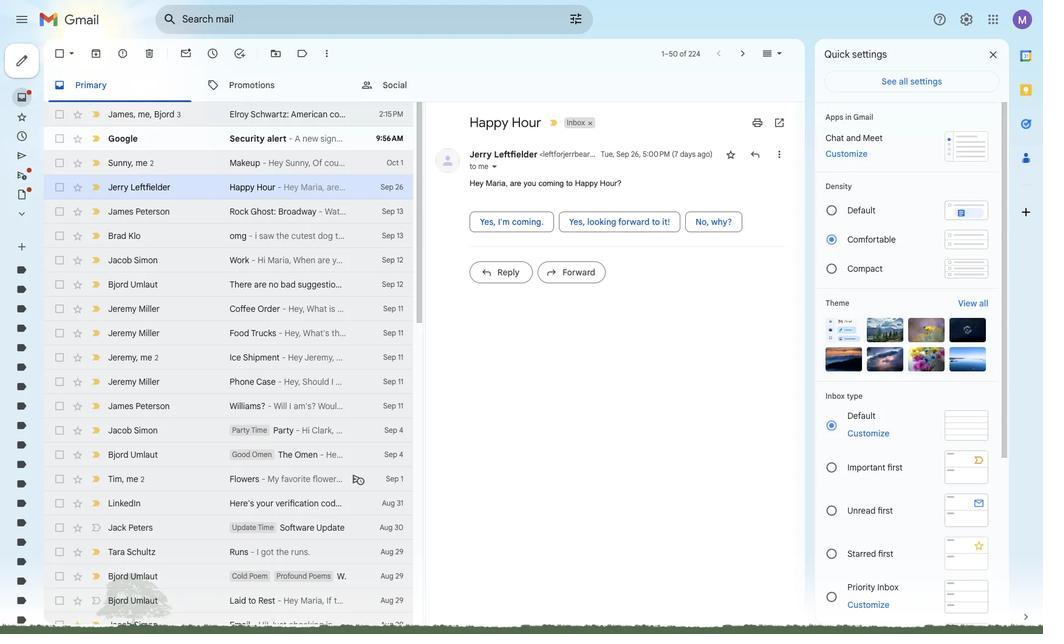 Task type: vqa. For each thing, say whether or not it's contained in the screenshot.
Add-
no



Task type: locate. For each thing, give the bounding box(es) containing it.
simon for party
[[134, 425, 158, 436]]

phone
[[230, 376, 254, 387]]

the right 'got'
[[276, 547, 289, 558]]

5 row from the top
[[44, 199, 413, 224]]

0 vertical spatial jerry
[[470, 149, 492, 160]]

i
[[255, 230, 257, 241]]

party time party -
[[232, 425, 302, 436]]

1 horizontal spatial settings
[[911, 76, 943, 87]]

aug for 21th row from the top of the happy hour main content
[[381, 596, 394, 605]]

quick
[[825, 49, 850, 61]]

party
[[273, 425, 294, 436], [232, 426, 250, 435]]

2 umlaut from the top
[[131, 449, 158, 460]]

to left the it!
[[652, 216, 661, 227]]

1 13 from the top
[[397, 207, 404, 216]]

apps in gmail
[[826, 112, 874, 122]]

report spam image
[[117, 47, 129, 60]]

are left you
[[510, 179, 522, 188]]

the
[[277, 230, 289, 241], [335, 230, 348, 241], [276, 547, 289, 558]]

29 for laid to rest -
[[396, 596, 404, 605]]

cold poem
[[232, 572, 268, 581]]

4 up sep 1
[[399, 426, 404, 435]]

1 vertical spatial first
[[878, 505, 894, 516]]

0 vertical spatial leftfielder
[[494, 149, 538, 160]]

18 row from the top
[[44, 516, 413, 540]]

are left cherry
[[343, 474, 356, 485]]

omen
[[295, 449, 318, 460], [252, 450, 272, 459]]

1 peterson from the top
[[136, 206, 170, 217]]

settings right "quick"
[[853, 49, 888, 61]]

0 horizontal spatial all
[[900, 76, 909, 87]]

promotions
[[229, 79, 275, 90]]

customize button down priority inbox
[[841, 597, 898, 612]]

default up comfortable
[[848, 205, 876, 216]]

1 sep 4 from the top
[[385, 426, 404, 435]]

1 horizontal spatial i
[[289, 401, 292, 412]]

tab list containing primary
[[44, 68, 806, 102]]

0 horizontal spatial inbox
[[567, 118, 585, 127]]

aug
[[382, 499, 395, 508], [380, 523, 393, 532], [381, 547, 394, 556], [381, 572, 394, 581], [381, 596, 394, 605], [381, 620, 394, 629]]

20 row from the top
[[44, 564, 453, 589]]

row down 'phone'
[[44, 394, 413, 418]]

customize for priority inbox
[[848, 599, 890, 610]]

0 vertical spatial james peterson
[[108, 206, 170, 217]]

bjord
[[154, 109, 175, 119], [108, 279, 129, 290], [108, 449, 129, 460], [108, 571, 129, 582], [108, 595, 129, 606]]

inbox
[[567, 118, 585, 127], [826, 392, 846, 401], [878, 582, 899, 593]]

linkedin
[[108, 498, 141, 509]]

4 umlaut from the top
[[131, 595, 158, 606]]

1 horizontal spatial update
[[317, 522, 345, 533]]

- left will
[[268, 401, 272, 412]]

1 vertical spatial default
[[848, 410, 876, 421]]

comedy
[[330, 109, 361, 120]]

2 vertical spatial customize
[[848, 599, 890, 610]]

4 11 from the top
[[398, 377, 404, 386]]

rest
[[259, 595, 276, 606]]

1 horizontal spatial happy
[[470, 114, 509, 131]]

bjord for -
[[108, 595, 129, 606]]

1 sep 12 from the top
[[382, 255, 404, 264]]

0 horizontal spatial 2
[[141, 475, 145, 484]]

customize button down "chat"
[[819, 147, 876, 161]]

and left 2:15 pm
[[363, 109, 378, 120]]

bjord umlaut for -
[[108, 595, 158, 606]]

search mail image
[[159, 9, 181, 30]]

0 vertical spatial time
[[251, 426, 267, 435]]

jerry leftfielder cell
[[470, 149, 647, 160]]

0 vertical spatial 12
[[397, 255, 404, 264]]

1 vertical spatial james
[[108, 206, 134, 217]]

2 horizontal spatial inbox
[[878, 582, 899, 593]]

1 vertical spatial jerry
[[108, 182, 128, 193]]

3 29 from the top
[[396, 596, 404, 605]]

0 vertical spatial sep 12
[[382, 255, 404, 264]]

jeremy for phone case -
[[108, 376, 137, 387]]

blossoms!
[[386, 474, 425, 485]]

older image
[[738, 47, 750, 60]]

3 important according to google magic. switch from the top
[[90, 181, 102, 193]]

important according to google magic. switch for security
[[90, 133, 102, 145]]

29 for runs - i got the runs.
[[396, 547, 404, 556]]

priority
[[848, 582, 876, 593]]

aug 29 for runs - i got the runs.
[[381, 547, 404, 556]]

jeremy miller for phone case
[[108, 376, 160, 387]]

laid to rest -
[[230, 595, 284, 606]]

cherry
[[358, 474, 384, 485]]

time inside party time party -
[[251, 426, 267, 435]]

row up email
[[44, 589, 413, 613]]

row up omg
[[44, 199, 413, 224]]

jerry up to me
[[470, 149, 492, 160]]

2 yes, from the left
[[570, 216, 586, 227]]

umlaut for -
[[131, 595, 158, 606]]

8 row from the top
[[44, 272, 413, 297]]

None checkbox
[[54, 206, 66, 218], [54, 230, 66, 242], [54, 278, 66, 291], [54, 303, 66, 315], [54, 327, 66, 339], [54, 351, 66, 364], [54, 473, 66, 485], [54, 497, 66, 510], [54, 522, 66, 534], [54, 595, 66, 607], [54, 619, 66, 631], [54, 206, 66, 218], [54, 230, 66, 242], [54, 278, 66, 291], [54, 303, 66, 315], [54, 327, 66, 339], [54, 351, 66, 364], [54, 473, 66, 485], [54, 497, 66, 510], [54, 522, 66, 534], [54, 595, 66, 607], [54, 619, 66, 631]]

2 inside the jeremy , me 2
[[155, 353, 159, 362]]

2 row from the top
[[44, 126, 413, 151]]

230409
[[343, 498, 373, 509]]

4 29 from the top
[[396, 620, 404, 629]]

poem
[[249, 572, 268, 581]]

important according to google magic. switch
[[90, 133, 102, 145], [90, 157, 102, 169], [90, 181, 102, 193], [90, 206, 102, 218], [90, 230, 102, 242], [90, 254, 102, 266], [90, 278, 102, 291], [90, 303, 102, 315], [90, 327, 102, 339], [90, 351, 102, 364], [90, 376, 102, 388], [90, 400, 102, 412], [90, 424, 102, 437]]

0 vertical spatial customize button
[[819, 147, 876, 161]]

3 aug 29 from the top
[[381, 596, 404, 605]]

1 vertical spatial 1
[[401, 158, 404, 167]]

all for view
[[980, 298, 989, 309]]

1 vertical spatial are
[[254, 279, 267, 290]]

yes, looking forward to it!
[[570, 216, 671, 227]]

starred first
[[848, 548, 894, 559]]

2 13 from the top
[[397, 231, 404, 240]]

hour for happy hour -
[[257, 182, 276, 193]]

2 inside tim , me 2
[[141, 475, 145, 484]]

i left be's?
[[344, 401, 347, 412]]

1 aug 29 from the top
[[381, 547, 404, 556]]

- right work
[[252, 255, 256, 266]]

2 jeremy from the top
[[108, 328, 137, 339]]

1 vertical spatial peterson
[[136, 401, 170, 412]]

1 horizontal spatial leftfielder
[[494, 149, 538, 160]]

row up laid to rest -
[[44, 564, 453, 589]]

first for unread first
[[878, 505, 894, 516]]

and right "chat"
[[847, 133, 862, 143]]

2:15 pm
[[380, 109, 404, 119]]

5 sep 11 from the top
[[384, 401, 404, 410]]

profound poems
[[277, 572, 331, 581]]

2 sep 11 from the top
[[384, 328, 404, 337]]

once
[[410, 571, 430, 582]]

row containing jack peters
[[44, 516, 413, 540]]

None search field
[[156, 5, 593, 34]]

yes, i'm coming.
[[480, 216, 544, 227]]

1 vertical spatial and
[[847, 133, 862, 143]]

0 horizontal spatial are
[[254, 279, 267, 290]]

social
[[383, 79, 407, 90]]

customize
[[826, 148, 868, 159], [848, 428, 890, 439], [848, 599, 890, 610]]

not starred image
[[725, 148, 738, 161]]

google
[[108, 133, 138, 144]]

0 vertical spatial peterson
[[136, 206, 170, 217]]

1 vertical spatial sep 12
[[382, 280, 404, 289]]

0 horizontal spatial hour
[[257, 182, 276, 193]]

got
[[261, 547, 274, 558]]

schultz
[[127, 547, 156, 558]]

am's?
[[294, 401, 316, 412]]

1 up 31
[[401, 474, 404, 483]]

jerry inside row
[[108, 182, 128, 193]]

11
[[398, 304, 404, 313], [398, 328, 404, 337], [398, 353, 404, 362], [398, 377, 404, 386], [398, 401, 404, 410]]

9 row from the top
[[44, 297, 413, 321]]

omg
[[230, 230, 247, 241]]

row down food
[[44, 345, 413, 370]]

9 important according to google magic. switch from the top
[[90, 327, 102, 339]]

time inside update time software update -
[[258, 523, 274, 532]]

1 vertical spatial customize button
[[841, 426, 898, 441]]

all right view
[[980, 298, 989, 309]]

11 for phone case -
[[398, 377, 404, 386]]

0 horizontal spatial update
[[232, 523, 257, 532]]

alert
[[267, 133, 287, 144]]

1 horizontal spatial are
[[343, 474, 356, 485]]

sep 11 for phone case -
[[384, 377, 404, 386]]

yes, left the 'looking'
[[570, 216, 586, 227]]

party inside party time party -
[[232, 426, 250, 435]]

order
[[258, 303, 280, 314]]

3 james from the top
[[108, 401, 134, 412]]

2 inside sunny , me 2
[[150, 158, 154, 168]]

0 horizontal spatial happy
[[230, 182, 255, 193]]

hey
[[470, 179, 484, 188]]

1 29 from the top
[[396, 547, 404, 556]]

2 vertical spatial jeremy miller
[[108, 376, 160, 387]]

1 horizontal spatial hour
[[512, 114, 542, 131]]

1 vertical spatial leftfielder
[[131, 182, 171, 193]]

sep 11
[[384, 304, 404, 313], [384, 328, 404, 337], [384, 353, 404, 362], [384, 377, 404, 386], [384, 401, 404, 410]]

0 vertical spatial inbox
[[567, 118, 585, 127]]

1 vertical spatial time
[[258, 523, 274, 532]]

jacob simon for -
[[108, 255, 158, 266]]

1 james peterson from the top
[[108, 206, 170, 217]]

me for makeup -
[[136, 157, 148, 168]]

1 vertical spatial jacob simon
[[108, 425, 158, 436]]

row containing james
[[44, 102, 442, 126]]

omen inside good omen the omen -
[[252, 450, 272, 459]]

1 vertical spatial jeremy miller
[[108, 328, 160, 339]]

2 james peterson from the top
[[108, 401, 170, 412]]

party up good
[[232, 426, 250, 435]]

row up rock
[[44, 175, 413, 199]]

james peterson down jerry leftfielder on the left of the page
[[108, 206, 170, 217]]

aug 29 for laid to rest -
[[381, 596, 404, 605]]

0 horizontal spatial omen
[[252, 450, 272, 459]]

tara
[[108, 547, 125, 558]]

50
[[669, 49, 678, 58]]

row down flowers
[[44, 491, 413, 516]]

television
[[380, 109, 416, 120]]

sep 11 for food trucks -
[[384, 328, 404, 337]]

0 vertical spatial customize
[[826, 148, 868, 159]]

- right runs
[[251, 547, 255, 558]]

row up food
[[44, 297, 413, 321]]

jeremy miller for coffee order
[[108, 303, 160, 314]]

1 yes, from the left
[[480, 216, 496, 227]]

2 sep 12 from the top
[[382, 280, 404, 289]]

jacob for seventh row from the top of the happy hour main content
[[108, 255, 132, 266]]

13 right day
[[397, 231, 404, 240]]

0 vertical spatial simon
[[134, 255, 158, 266]]

13 inside omg - i saw the cutest dog the other day sep 13
[[397, 231, 404, 240]]

- right the shipment
[[282, 352, 286, 363]]

first right unread
[[878, 505, 894, 516]]

1 simon from the top
[[134, 255, 158, 266]]

my
[[268, 474, 279, 485]]

1 vertical spatial miller
[[139, 328, 160, 339]]

0 horizontal spatial leftfielder
[[131, 182, 171, 193]]

1 horizontal spatial jerry
[[470, 149, 492, 160]]

hey maria, are you coming to happy hour?
[[470, 179, 622, 188]]

- right order
[[283, 303, 286, 314]]

omen right good
[[252, 450, 272, 459]]

0 horizontal spatial jerry
[[108, 182, 128, 193]]

leftfielder down sunny , me 2
[[131, 182, 171, 193]]

2
[[150, 158, 154, 168], [155, 353, 159, 362], [141, 475, 145, 484]]

2 horizontal spatial happy
[[575, 179, 598, 188]]

ago)
[[698, 150, 713, 159]]

1 vertical spatial 4
[[399, 450, 404, 459]]

to right laid
[[248, 595, 256, 606]]

row up ice
[[44, 321, 413, 345]]

2 for jeremy
[[155, 353, 159, 362]]

jerry for jerry leftfielder
[[108, 182, 128, 193]]

1 horizontal spatial inbox
[[826, 392, 846, 401]]

jacob for 22th row from the top of the happy hour main content
[[108, 620, 132, 631]]

2 peterson from the top
[[136, 401, 170, 412]]

no
[[269, 279, 279, 290]]

2 for sunny
[[150, 158, 154, 168]]

2 12 from the top
[[397, 280, 404, 289]]

row up flowers
[[44, 443, 413, 467]]

james peterson down the jeremy , me 2
[[108, 401, 170, 412]]

1 horizontal spatial 2
[[150, 158, 154, 168]]

default down type
[[848, 410, 876, 421]]

yes, inside button
[[570, 216, 586, 227]]

1 jeremy miller from the top
[[108, 303, 160, 314]]

happy
[[470, 114, 509, 131], [575, 179, 598, 188], [230, 182, 255, 193]]

1 row from the top
[[44, 102, 442, 126]]

leftfielder up show details 'icon'
[[494, 149, 538, 160]]

the right saw
[[277, 230, 289, 241]]

all inside "view all" button
[[980, 298, 989, 309]]

row down omg
[[44, 248, 413, 272]]

row
[[44, 102, 442, 126], [44, 126, 413, 151], [44, 151, 413, 175], [44, 175, 413, 199], [44, 199, 413, 224], [44, 224, 413, 248], [44, 248, 413, 272], [44, 272, 413, 297], [44, 297, 413, 321], [44, 321, 413, 345], [44, 345, 413, 370], [44, 370, 413, 394], [44, 394, 413, 418], [44, 418, 413, 443], [44, 443, 413, 467], [44, 467, 425, 491], [44, 491, 413, 516], [44, 516, 413, 540], [44, 540, 413, 564], [44, 564, 453, 589], [44, 589, 413, 613], [44, 613, 413, 634]]

None checkbox
[[54, 47, 66, 60], [54, 108, 66, 120], [54, 133, 66, 145], [54, 157, 66, 169], [54, 181, 66, 193], [54, 254, 66, 266], [54, 376, 66, 388], [54, 400, 66, 412], [54, 424, 66, 437], [54, 449, 66, 461], [54, 546, 66, 558], [54, 570, 66, 582], [54, 47, 66, 60], [54, 108, 66, 120], [54, 133, 66, 145], [54, 157, 66, 169], [54, 181, 66, 193], [54, 254, 66, 266], [54, 376, 66, 388], [54, 400, 66, 412], [54, 424, 66, 437], [54, 449, 66, 461], [54, 546, 66, 558], [54, 570, 66, 582]]

2 vertical spatial jacob simon
[[108, 620, 158, 631]]

settings right see
[[911, 76, 943, 87]]

19 row from the top
[[44, 540, 413, 564]]

0 horizontal spatial and
[[363, 109, 378, 120]]

13 row from the top
[[44, 394, 413, 418]]

0 vertical spatial 2
[[150, 158, 154, 168]]

12 for jacob simon
[[397, 255, 404, 264]]

james down the jeremy , me 2
[[108, 401, 134, 412]]

elroy schwartz: american comedy and television writer.
[[230, 109, 442, 120]]

yes, left i'm
[[480, 216, 496, 227]]

11 for coffee order -
[[398, 304, 404, 313]]

party up the
[[273, 425, 294, 436]]

jerry
[[470, 149, 492, 160], [108, 182, 128, 193]]

1 vertical spatial sep 4
[[385, 450, 404, 459]]

1 default from the top
[[848, 205, 876, 216]]

3 sep 11 from the top
[[384, 353, 404, 362]]

1 left 50
[[662, 49, 665, 58]]

we
[[337, 571, 349, 582]]

2 simon from the top
[[134, 425, 158, 436]]

leftfielder inside row
[[131, 182, 171, 193]]

time down your
[[258, 523, 274, 532]]

17 row from the top
[[44, 491, 413, 516]]

advanced search options image
[[564, 7, 589, 31]]

12 important according to google magic. switch from the top
[[90, 400, 102, 412]]

4 row from the top
[[44, 175, 413, 199]]

1 50 of 224
[[662, 49, 701, 58]]

work
[[230, 255, 250, 266]]

settings
[[853, 49, 888, 61], [911, 76, 943, 87]]

to me
[[470, 162, 489, 171]]

1 horizontal spatial party
[[273, 425, 294, 436]]

be's?
[[349, 401, 369, 412]]

- right makeup
[[263, 157, 267, 168]]

0 vertical spatial miller
[[139, 303, 160, 314]]

<
[[540, 150, 544, 159]]

elroy schwartz: american comedy and television writer. link
[[230, 108, 442, 120]]

sep 11 for ice shipment -
[[384, 353, 404, 362]]

1 12 from the top
[[397, 255, 404, 264]]

primary tab
[[44, 68, 196, 102]]

archive image
[[90, 47, 102, 60]]

1 important according to google magic. switch from the top
[[90, 133, 102, 145]]

unread first
[[848, 505, 894, 516]]

hour inside row
[[257, 182, 276, 193]]

1 vertical spatial james peterson
[[108, 401, 170, 412]]

1 vertical spatial 12
[[397, 280, 404, 289]]

social tab
[[351, 68, 505, 102]]

peterson down the jeremy , me 2
[[136, 401, 170, 412]]

row containing jerry leftfielder
[[44, 175, 413, 199]]

0 vertical spatial 4
[[399, 426, 404, 435]]

4 aug 29 from the top
[[381, 620, 404, 629]]

row down security
[[44, 151, 413, 175]]

peterson
[[136, 206, 170, 217], [136, 401, 170, 412]]

row up the 'cold'
[[44, 540, 413, 564]]

2 bjord umlaut from the top
[[108, 449, 158, 460]]

0 vertical spatial all
[[900, 76, 909, 87]]

2 jeremy miller from the top
[[108, 328, 160, 339]]

happy up show details 'icon'
[[470, 114, 509, 131]]

james up google
[[108, 109, 134, 119]]

0 vertical spatial default
[[848, 205, 876, 216]]

2 for tim
[[141, 475, 145, 484]]

customize button up important
[[841, 426, 898, 441]]

3 jeremy from the top
[[108, 352, 136, 363]]

row down rock
[[44, 224, 413, 248]]

schwartz:
[[251, 109, 289, 120]]

0 vertical spatial hour
[[512, 114, 542, 131]]

2 vertical spatial simon
[[134, 620, 158, 631]]

31
[[397, 499, 404, 508]]

food
[[230, 328, 249, 339]]

11 important according to google magic. switch from the top
[[90, 376, 102, 388]]

0 vertical spatial sep 4
[[385, 426, 404, 435]]

1 horizontal spatial yes,
[[570, 216, 586, 227]]

winter
[[383, 571, 408, 582]]

2 aug 29 from the top
[[381, 572, 404, 581]]

2 vertical spatial james
[[108, 401, 134, 412]]

1 sep 11 from the top
[[384, 304, 404, 313]]

1 vertical spatial 2
[[155, 353, 159, 362]]

row up security
[[44, 102, 442, 126]]

yes, for yes, i'm coming.
[[480, 216, 496, 227]]

james peterson for rock
[[108, 206, 170, 217]]

happy inside row
[[230, 182, 255, 193]]

2 horizontal spatial are
[[510, 179, 522, 188]]

2 29 from the top
[[396, 572, 404, 581]]

4 important according to google magic. switch from the top
[[90, 206, 102, 218]]

aug 29 for email - hi! just checking in. jacob
[[381, 620, 404, 629]]

hour up <
[[512, 114, 542, 131]]

2 vertical spatial 2
[[141, 475, 145, 484]]

time down the williams?
[[251, 426, 267, 435]]

inbox for inbox
[[567, 118, 585, 127]]

inbox up leftforjerrbear344@gmail.com
[[567, 118, 585, 127]]

6 important according to google magic. switch from the top
[[90, 254, 102, 266]]

2 important according to google magic. switch from the top
[[90, 157, 102, 169]]

aug for row containing tara schultz
[[381, 547, 394, 556]]

0 vertical spatial james
[[108, 109, 134, 119]]

1 horizontal spatial tab list
[[1010, 39, 1044, 590]]

11 row from the top
[[44, 345, 413, 370]]

customize for default
[[848, 428, 890, 439]]

13
[[397, 207, 404, 216], [397, 231, 404, 240]]

williams?
[[230, 401, 266, 412]]

1 vertical spatial 13
[[397, 231, 404, 240]]

miller for food
[[139, 328, 160, 339]]

8 important according to google magic. switch from the top
[[90, 303, 102, 315]]

to right coming
[[567, 179, 573, 188]]

sep 4 for omen
[[385, 450, 404, 459]]

2 vertical spatial miller
[[139, 376, 160, 387]]

row containing sunny
[[44, 151, 413, 175]]

1 vertical spatial hour
[[257, 182, 276, 193]]

customize up important
[[848, 428, 890, 439]]

3 jacob simon from the top
[[108, 620, 158, 631]]

4 up blossoms!
[[399, 450, 404, 459]]

jeremy miller for food trucks
[[108, 328, 160, 339]]

0 vertical spatial 13
[[397, 207, 404, 216]]

1 jeremy from the top
[[108, 303, 137, 314]]

omen right the
[[295, 449, 318, 460]]

are left no
[[254, 279, 267, 290]]

jeremy miller
[[108, 303, 160, 314], [108, 328, 160, 339], [108, 376, 160, 387]]

3 jeremy miller from the top
[[108, 376, 160, 387]]

1 jacob simon from the top
[[108, 255, 158, 266]]

13 down 26
[[397, 207, 404, 216]]

2 11 from the top
[[398, 328, 404, 337]]

2 sep 4 from the top
[[385, 450, 404, 459]]

row up good
[[44, 418, 413, 443]]

4 jeremy from the top
[[108, 376, 137, 387]]

1 vertical spatial simon
[[134, 425, 158, 436]]

important according to google magic. switch for rock
[[90, 206, 102, 218]]

1 vertical spatial customize
[[848, 428, 890, 439]]

2 vertical spatial customize button
[[841, 597, 898, 612]]

first right important
[[888, 462, 903, 473]]

days
[[681, 150, 696, 159]]

1 right oct
[[401, 158, 404, 167]]

i right will
[[289, 401, 292, 412]]

1 miller from the top
[[139, 303, 160, 314]]

rock
[[230, 206, 249, 217]]

laid
[[230, 595, 246, 606]]

2 vertical spatial first
[[879, 548, 894, 559]]

4 bjord umlaut from the top
[[108, 595, 158, 606]]

type
[[848, 392, 863, 401]]

oct 1
[[387, 158, 404, 167]]

2 vertical spatial 1
[[401, 474, 404, 483]]

customize down priority inbox
[[848, 599, 890, 610]]

james up the brad
[[108, 206, 134, 217]]

0 horizontal spatial tab list
[[44, 68, 806, 102]]

miller for phone
[[139, 376, 160, 387]]

1 james from the top
[[108, 109, 134, 119]]

yes, inside "button"
[[480, 216, 496, 227]]

1 horizontal spatial all
[[980, 298, 989, 309]]

2 default from the top
[[848, 410, 876, 421]]

tue, sep 26, 5:00 pm (7 days ago) cell
[[601, 148, 713, 161]]

navigation
[[0, 39, 146, 634]]

0 vertical spatial and
[[363, 109, 378, 120]]

gmail image
[[39, 7, 105, 32]]

happy down makeup
[[230, 182, 255, 193]]

row down laid
[[44, 613, 413, 634]]

tab list
[[1010, 39, 1044, 590], [44, 68, 806, 102]]

3 11 from the top
[[398, 353, 404, 362]]

i left 'got'
[[257, 547, 259, 558]]

1 for sep 1
[[401, 474, 404, 483]]

1 vertical spatial all
[[980, 298, 989, 309]]

umlaut for we entered winter once again
[[131, 571, 158, 582]]

looking
[[588, 216, 617, 227]]

miller
[[139, 303, 160, 314], [139, 328, 160, 339], [139, 376, 160, 387]]

9:56 am
[[376, 134, 404, 143]]

3 umlaut from the top
[[131, 571, 158, 582]]

11 for williams? - will i am's? would i be's?
[[398, 401, 404, 410]]

update down here's
[[232, 523, 257, 532]]

6 row from the top
[[44, 224, 413, 248]]

aug for 3rd row from the bottom of the happy hour main content
[[381, 572, 394, 581]]

5 11 from the top
[[398, 401, 404, 410]]

peterson down jerry leftfielder on the left of the page
[[136, 206, 170, 217]]

1 4 from the top
[[399, 426, 404, 435]]

2 4 from the top
[[399, 450, 404, 459]]

1 vertical spatial settings
[[911, 76, 943, 87]]

bjord for the omen
[[108, 449, 129, 460]]

row down work
[[44, 272, 413, 297]]

row down elroy
[[44, 126, 413, 151]]

3 miller from the top
[[139, 376, 160, 387]]

update
[[317, 522, 345, 533], [232, 523, 257, 532]]

apps
[[826, 112, 844, 122]]

1 bjord umlaut from the top
[[108, 279, 158, 290]]

peterson for rock
[[136, 206, 170, 217]]

first for starred first
[[879, 548, 894, 559]]

i'm
[[498, 216, 510, 227]]

2 horizontal spatial 2
[[155, 353, 159, 362]]

row up here's
[[44, 467, 425, 491]]

happy left hour?
[[575, 179, 598, 188]]

all inside see all settings button
[[900, 76, 909, 87]]

0 vertical spatial settings
[[853, 49, 888, 61]]

0 horizontal spatial yes,
[[480, 216, 496, 227]]

inbox inside button
[[567, 118, 585, 127]]

0 vertical spatial jeremy miller
[[108, 303, 160, 314]]

food trucks -
[[230, 328, 285, 339]]

tab list up writer.
[[44, 68, 806, 102]]

3 bjord umlaut from the top
[[108, 571, 158, 582]]

0 vertical spatial jacob simon
[[108, 255, 158, 266]]

happy hour main content
[[44, 39, 806, 634]]

3 row from the top
[[44, 151, 413, 175]]

1 for oct 1
[[401, 158, 404, 167]]

view all button
[[952, 296, 997, 311]]

main menu image
[[15, 12, 29, 27]]

row up runs
[[44, 516, 413, 540]]

0 horizontal spatial party
[[232, 426, 250, 435]]

display density element
[[826, 182, 989, 191]]

2 james from the top
[[108, 206, 134, 217]]

1 11 from the top
[[398, 304, 404, 313]]

2 miller from the top
[[139, 328, 160, 339]]

tab list right view all
[[1010, 39, 1044, 590]]

update down code
[[317, 522, 345, 533]]

show details image
[[491, 163, 499, 170]]

5 important according to google magic. switch from the top
[[90, 230, 102, 242]]

- right the 'case'
[[278, 376, 282, 387]]

16 row from the top
[[44, 467, 425, 491]]

row down ice
[[44, 370, 413, 394]]

hour up 'ghost:'
[[257, 182, 276, 193]]

jerry down sunny
[[108, 182, 128, 193]]

miller for coffee
[[139, 303, 160, 314]]

10 important according to google magic. switch from the top
[[90, 351, 102, 364]]

2 jacob simon from the top
[[108, 425, 158, 436]]

inbox left type
[[826, 392, 846, 401]]

hour for happy hour
[[512, 114, 542, 131]]

4 for -
[[399, 426, 404, 435]]

4 sep 11 from the top
[[384, 377, 404, 386]]



Task type: describe. For each thing, give the bounding box(es) containing it.
jerry for jerry leftfielder < leftforjerrbear344@gmail.com
[[470, 149, 492, 160]]

case
[[256, 376, 276, 387]]

oct
[[387, 158, 399, 167]]

to inside row
[[248, 595, 256, 606]]

inbox type element
[[826, 392, 989, 401]]

security alert -
[[230, 133, 295, 144]]

inbox for inbox type
[[826, 392, 846, 401]]

promotions tab
[[198, 68, 351, 102]]

sep 11 for williams? - will i am's? would i be's?
[[384, 401, 404, 410]]

30
[[395, 523, 404, 532]]

theme
[[826, 299, 850, 308]]

- left i
[[249, 230, 253, 241]]

gmail
[[854, 112, 874, 122]]

and inside row
[[363, 109, 378, 120]]

support image
[[933, 12, 948, 27]]

inbox type
[[826, 392, 863, 401]]

, for james
[[134, 109, 136, 119]]

profound
[[277, 572, 307, 581]]

the for runs.
[[276, 547, 289, 558]]

no,
[[696, 216, 710, 227]]

coffee
[[230, 303, 256, 314]]

important according to google magic. switch for happy
[[90, 181, 102, 193]]

first for important first
[[888, 462, 903, 473]]

aug 30
[[380, 523, 404, 532]]

runs.
[[291, 547, 310, 558]]

- left my
[[262, 474, 266, 485]]

jack peters
[[108, 522, 153, 533]]

15 row from the top
[[44, 443, 413, 467]]

snooze image
[[207, 47, 219, 60]]

sep inside cell
[[617, 150, 630, 159]]

unread
[[848, 505, 876, 516]]

, for jeremy
[[136, 352, 138, 363]]

code
[[321, 498, 341, 509]]

there
[[230, 279, 252, 290]]

theme element
[[826, 297, 850, 309]]

see all settings button
[[825, 71, 1000, 92]]

the right dog at the left
[[335, 230, 348, 241]]

no, why? button
[[686, 211, 743, 232]]

7 row from the top
[[44, 248, 413, 272]]

224
[[689, 49, 701, 58]]

row containing jeremy
[[44, 345, 413, 370]]

simon for -
[[134, 255, 158, 266]]

, for tim
[[122, 473, 124, 484]]

coffee order -
[[230, 303, 289, 314]]

time for software
[[258, 523, 274, 532]]

important according to google magic. switch for makeup
[[90, 157, 102, 169]]

sunny
[[108, 157, 131, 168]]

brad klo
[[108, 230, 141, 241]]

day
[[373, 230, 388, 241]]

11 for ice shipment -
[[398, 353, 404, 362]]

here's
[[230, 498, 254, 509]]

reply link
[[470, 261, 533, 283]]

klo
[[129, 230, 141, 241]]

james peterson for williams?
[[108, 401, 170, 412]]

see
[[882, 76, 898, 87]]

coming.
[[512, 216, 544, 227]]

dog
[[318, 230, 333, 241]]

important according to google magic. switch for phone
[[90, 376, 102, 388]]

favorite
[[281, 474, 311, 485]]

leftfielder for jerry leftfielder < leftforjerrbear344@gmail.com
[[494, 149, 538, 160]]

to up hey
[[470, 162, 477, 171]]

- down williams? - will i am's? would i be's? on the bottom
[[296, 425, 300, 436]]

james for rock ghost: broadway -
[[108, 206, 134, 217]]

comfortable
[[848, 234, 897, 245]]

meet
[[864, 133, 883, 143]]

customize inside chat and meet customize
[[826, 148, 868, 159]]

- up flowers
[[320, 449, 324, 460]]

peters
[[129, 522, 153, 533]]

customize button for priority inbox
[[841, 597, 898, 612]]

important according to google magic. switch for ice
[[90, 351, 102, 364]]

cold
[[232, 572, 248, 581]]

22 row from the top
[[44, 613, 413, 634]]

happy for happy hour -
[[230, 182, 255, 193]]

12 row from the top
[[44, 370, 413, 394]]

security
[[230, 133, 265, 144]]

delete image
[[143, 47, 156, 60]]

sunny , me 2
[[108, 157, 154, 168]]

tim , me 2
[[108, 473, 145, 484]]

entered
[[351, 571, 381, 582]]

and inside chat and meet customize
[[847, 133, 862, 143]]

brad
[[108, 230, 126, 241]]

your
[[257, 498, 274, 509]]

3
[[177, 110, 181, 119]]

customize button for default
[[841, 426, 898, 441]]

bjord for we entered winter once again
[[108, 571, 129, 582]]

toggle split pane mode image
[[762, 47, 774, 60]]

- right 'rest'
[[278, 595, 282, 606]]

email
[[230, 620, 250, 631]]

21 row from the top
[[44, 589, 413, 613]]

1 umlaut from the top
[[131, 279, 158, 290]]

0 horizontal spatial i
[[257, 547, 259, 558]]

4 for omen
[[399, 450, 404, 459]]

rock ghost: broadway -
[[230, 206, 325, 217]]

important according to google magic. switch for work
[[90, 254, 102, 266]]

time for party
[[251, 426, 267, 435]]

happy hour
[[470, 114, 542, 131]]

me for ice shipment -
[[140, 352, 152, 363]]

0 vertical spatial 1
[[662, 49, 665, 58]]

settings image
[[960, 12, 975, 27]]

bjord umlaut for we entered winter once again
[[108, 571, 158, 582]]

Not starred checkbox
[[725, 148, 738, 161]]

move to image
[[270, 47, 282, 60]]

good
[[232, 450, 251, 459]]

leftfielder for jerry leftfielder
[[131, 182, 171, 193]]

see all settings
[[882, 76, 943, 87]]

3 simon from the top
[[134, 620, 158, 631]]

coming
[[539, 179, 564, 188]]

other
[[350, 230, 371, 241]]

sep 12 for umlaut
[[382, 280, 404, 289]]

- left hi!
[[253, 620, 257, 631]]

- down 230409
[[347, 522, 351, 533]]

row containing tara schultz
[[44, 540, 413, 564]]

density
[[826, 182, 853, 191]]

again
[[432, 571, 453, 582]]

2 vertical spatial inbox
[[878, 582, 899, 593]]

sep 11 for coffee order -
[[384, 304, 404, 313]]

yes, looking forward to it! button
[[559, 211, 681, 232]]

the for cutest
[[277, 230, 289, 241]]

sep 12 for simon
[[382, 255, 404, 264]]

7 important according to google magic. switch from the top
[[90, 278, 102, 291]]

priority inbox
[[848, 582, 899, 593]]

why?
[[712, 216, 733, 227]]

0 horizontal spatial settings
[[853, 49, 888, 61]]

sep inside omg - i saw the cutest dog the other day sep 13
[[382, 231, 395, 240]]

james for williams? - will i am's? would i be's?
[[108, 401, 134, 412]]

important according to google magic. switch for food
[[90, 327, 102, 339]]

quick settings element
[[825, 49, 888, 71]]

more image
[[321, 47, 333, 60]]

aug for 22th row from the top of the happy hour main content
[[381, 620, 394, 629]]

phone case -
[[230, 376, 284, 387]]

broadway
[[278, 206, 317, 217]]

trucks
[[251, 328, 277, 339]]

cutest
[[292, 230, 316, 241]]

, for sunny
[[131, 157, 134, 168]]

update inside update time software update -
[[232, 523, 257, 532]]

will
[[274, 401, 287, 412]]

important according to google magic. switch for coffee
[[90, 303, 102, 315]]

quick settings
[[825, 49, 888, 61]]

- up rock ghost: broadway -
[[278, 182, 282, 193]]

peterson for williams?
[[136, 401, 170, 412]]

11 for food trucks -
[[398, 328, 404, 337]]

row containing brad klo
[[44, 224, 413, 248]]

jeremy for coffee order -
[[108, 303, 137, 314]]

1 horizontal spatial omen
[[295, 449, 318, 460]]

13 important according to google magic. switch from the top
[[90, 424, 102, 437]]

10 row from the top
[[44, 321, 413, 345]]

has scheduled message image
[[353, 473, 365, 485]]

row containing google
[[44, 126, 413, 151]]

jerry leftfielder < leftforjerrbear344@gmail.com
[[470, 149, 643, 160]]

writer.
[[418, 109, 442, 120]]

forward link
[[538, 261, 606, 283]]

2 horizontal spatial i
[[344, 401, 347, 412]]

add to tasks image
[[233, 47, 246, 60]]

email - hi! just checking in. jacob
[[230, 620, 361, 631]]

bjord umlaut for the omen
[[108, 449, 158, 460]]

umlaut for the omen
[[131, 449, 158, 460]]

settings inside button
[[911, 76, 943, 87]]

happy for happy hour
[[470, 114, 509, 131]]

jeremy for food trucks -
[[108, 328, 137, 339]]

important first
[[848, 462, 903, 473]]

important mainly because you often read messages with this label. switch
[[90, 108, 102, 120]]

in.
[[326, 620, 335, 631]]

work -
[[230, 255, 258, 266]]

important according to google magic. switch for williams?
[[90, 400, 102, 412]]

14 row from the top
[[44, 418, 413, 443]]

starred
[[848, 548, 877, 559]]

tim
[[108, 473, 122, 484]]

williams? - will i am's? would i be's?
[[230, 401, 369, 412]]

you
[[524, 179, 537, 188]]

view all
[[959, 298, 989, 309]]

jacob for 14th row from the top
[[108, 425, 132, 436]]

customize button for chat and meet
[[819, 147, 876, 161]]

software
[[280, 522, 315, 533]]

12 for bjord umlaut
[[397, 280, 404, 289]]

leftforjerrbear344@gmail.com
[[544, 150, 643, 159]]

labels image
[[297, 47, 309, 60]]

me for flowers - my favorite flowers are cherry blossoms!
[[126, 473, 138, 484]]

there are no bad suggestions...
[[230, 279, 351, 290]]

29 for email - hi! just checking in. jacob
[[396, 620, 404, 629]]

2 vertical spatial are
[[343, 474, 356, 485]]

0 vertical spatial are
[[510, 179, 522, 188]]

sep 4 for -
[[385, 426, 404, 435]]

update time software update -
[[232, 522, 353, 533]]

row containing tim
[[44, 467, 425, 491]]

- right "broadway"
[[319, 206, 323, 217]]

- right alert
[[289, 133, 293, 144]]

forward
[[619, 216, 650, 227]]

row containing linkedin
[[44, 491, 413, 516]]

Search mail text field
[[182, 13, 535, 26]]

- right trucks
[[279, 328, 283, 339]]

jacob simon for party
[[108, 425, 158, 436]]

to inside yes, looking forward to it! button
[[652, 216, 661, 227]]

yes, for yes, looking forward to it!
[[570, 216, 586, 227]]

shipment
[[243, 352, 280, 363]]

there are no bad suggestions... link
[[230, 278, 351, 291]]

suggestions...
[[298, 279, 351, 290]]

all for see
[[900, 76, 909, 87]]



